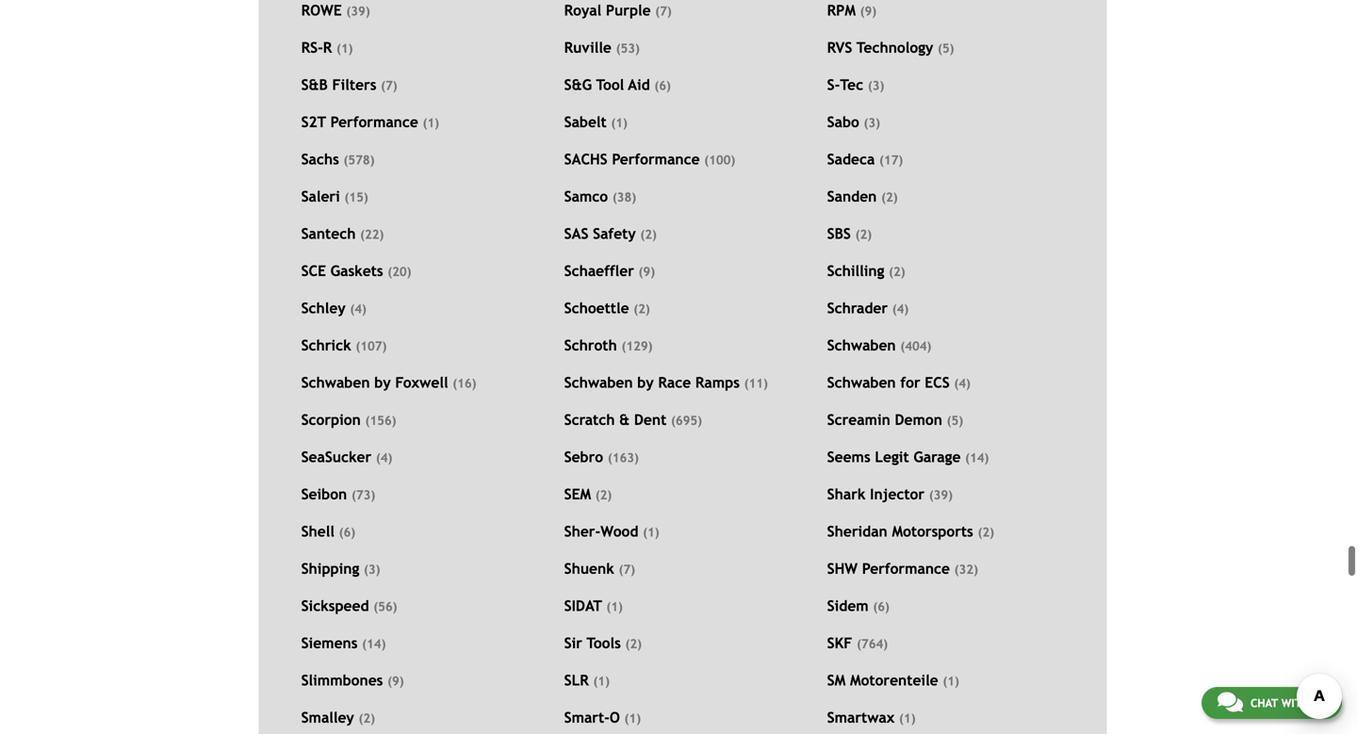 Task type: describe. For each thing, give the bounding box(es) containing it.
skf (764)
[[827, 635, 888, 652]]

shuenk (7)
[[564, 561, 635, 578]]

rvs technology (5)
[[827, 39, 955, 56]]

smartwax
[[827, 710, 895, 727]]

scorpion (156)
[[301, 412, 397, 429]]

seasucker
[[301, 449, 372, 466]]

rowe (39)
[[301, 2, 370, 19]]

(107)
[[356, 339, 387, 354]]

for
[[901, 374, 921, 391]]

foxwell
[[395, 374, 448, 391]]

seems
[[827, 449, 871, 466]]

(2) for schoettle
[[634, 302, 650, 316]]

sir tools (2)
[[564, 635, 642, 652]]

royal
[[564, 2, 602, 19]]

santech
[[301, 225, 356, 242]]

(1) inside sidat (1)
[[607, 600, 623, 614]]

s2t performance (1)
[[301, 114, 439, 131]]

seems legit garage (14)
[[827, 449, 989, 466]]

s-tec (3)
[[827, 76, 885, 93]]

(20)
[[388, 265, 412, 279]]

(1) inside sm motorenteile (1)
[[943, 674, 960, 689]]

skf
[[827, 635, 853, 652]]

shuenk
[[564, 561, 615, 578]]

s&b filters (7)
[[301, 76, 398, 93]]

(7) inside shuenk (7)
[[619, 562, 635, 577]]

schroth
[[564, 337, 617, 354]]

sickspeed (56)
[[301, 598, 397, 615]]

schroth (129)
[[564, 337, 653, 354]]

(3) inside s-tec (3)
[[868, 78, 885, 93]]

sm motorenteile (1)
[[827, 672, 960, 689]]

rs-
[[301, 39, 323, 56]]

chat
[[1251, 697, 1279, 710]]

dent
[[634, 412, 667, 429]]

(53)
[[616, 41, 640, 56]]

schoettle
[[564, 300, 629, 317]]

(1) inside s2t performance (1)
[[423, 116, 439, 130]]

shell (6)
[[301, 523, 356, 540]]

injector
[[870, 486, 925, 503]]

sas safety (2)
[[564, 225, 657, 242]]

sem
[[564, 486, 591, 503]]

ecs
[[925, 374, 950, 391]]

saleri (15)
[[301, 188, 368, 205]]

scratch & dent (695)
[[564, 412, 702, 429]]

schley
[[301, 300, 346, 317]]

(1) inside "sabelt (1)"
[[611, 116, 628, 130]]

sidem
[[827, 598, 869, 615]]

(404)
[[901, 339, 932, 354]]

scratch
[[564, 412, 615, 429]]

us
[[1313, 697, 1327, 710]]

(2) inside sheridan motorsports (2)
[[978, 525, 995, 540]]

motorenteile
[[850, 672, 939, 689]]

(11)
[[745, 376, 768, 391]]

safety
[[593, 225, 636, 242]]

(2) for sanden
[[882, 190, 898, 205]]

(1) inside smart-o (1)
[[625, 711, 641, 726]]

(578)
[[344, 153, 375, 167]]

motorsports
[[892, 523, 974, 540]]

rowe
[[301, 2, 342, 19]]

(2) inside sir tools (2)
[[626, 637, 642, 652]]

performance for sachs
[[612, 151, 700, 168]]

schwaben (404)
[[827, 337, 932, 354]]

shark
[[827, 486, 866, 503]]

(15)
[[345, 190, 368, 205]]

sbs (2)
[[827, 225, 872, 242]]

by for race
[[638, 374, 654, 391]]

sadeca (17)
[[827, 151, 903, 168]]

sm
[[827, 672, 846, 689]]

performance for s2t
[[331, 114, 418, 131]]

sas
[[564, 225, 589, 242]]

schrick
[[301, 337, 351, 354]]

seasucker (4)
[[301, 449, 393, 466]]

shark injector (39)
[[827, 486, 953, 503]]

saleri
[[301, 188, 340, 205]]

shell
[[301, 523, 335, 540]]

sabelt
[[564, 114, 607, 131]]

(2) for sem
[[596, 488, 612, 503]]

filters
[[332, 76, 377, 93]]

smart-
[[564, 710, 610, 727]]

(3) for sabo
[[864, 116, 881, 130]]

santech (22)
[[301, 225, 384, 242]]

r
[[323, 39, 332, 56]]

(6) for sidem
[[873, 600, 890, 614]]

(129)
[[622, 339, 653, 354]]

s&g tool aid (6)
[[564, 76, 671, 93]]

(14) inside seems legit garage (14)
[[966, 451, 989, 465]]

sce gaskets (20)
[[301, 263, 412, 280]]

purple
[[606, 2, 651, 19]]

(22)
[[360, 227, 384, 242]]

&
[[620, 412, 630, 429]]

comments image
[[1218, 691, 1243, 714]]

(16)
[[453, 376, 477, 391]]



Task type: vqa. For each thing, say whether or not it's contained in the screenshot.
rightmost 331-
no



Task type: locate. For each thing, give the bounding box(es) containing it.
performance for shw
[[862, 561, 950, 578]]

ruville (53)
[[564, 39, 640, 56]]

(4) inside 'seasucker (4)'
[[376, 451, 393, 465]]

1 by from the left
[[375, 374, 391, 391]]

(2) for schilling
[[889, 265, 906, 279]]

(4) for seasucker
[[376, 451, 393, 465]]

(4) for schley
[[350, 302, 367, 316]]

samco (38)
[[564, 188, 637, 205]]

sickspeed
[[301, 598, 369, 615]]

(6) right shell
[[339, 525, 356, 540]]

(4) down (156)
[[376, 451, 393, 465]]

ramps
[[696, 374, 740, 391]]

by for foxwell
[[375, 374, 391, 391]]

by left race on the bottom of page
[[638, 374, 654, 391]]

(9) for schaeffler
[[639, 265, 655, 279]]

s&g
[[564, 76, 592, 93]]

(2) right schilling
[[889, 265, 906, 279]]

1 horizontal spatial (7)
[[619, 562, 635, 577]]

schwaben down the schrader
[[827, 337, 896, 354]]

2 vertical spatial (7)
[[619, 562, 635, 577]]

(2) right "sem"
[[596, 488, 612, 503]]

(2) down (17)
[[882, 190, 898, 205]]

schrick (107)
[[301, 337, 387, 354]]

schwaben
[[827, 337, 896, 354], [301, 374, 370, 391], [564, 374, 633, 391], [827, 374, 896, 391]]

schilling (2)
[[827, 263, 906, 280]]

(39) up motorsports
[[929, 488, 953, 503]]

tools
[[587, 635, 621, 652]]

(1)
[[337, 41, 353, 56], [423, 116, 439, 130], [611, 116, 628, 130], [643, 525, 660, 540], [607, 600, 623, 614], [593, 674, 610, 689], [943, 674, 960, 689], [625, 711, 641, 726], [900, 711, 916, 726]]

with
[[1282, 697, 1310, 710]]

(4) up (404)
[[893, 302, 909, 316]]

shipping
[[301, 561, 360, 578]]

1 horizontal spatial (9)
[[639, 265, 655, 279]]

sanden (2)
[[827, 188, 898, 205]]

smartwax (1)
[[827, 710, 916, 727]]

1 horizontal spatial performance
[[612, 151, 700, 168]]

samco
[[564, 188, 608, 205]]

(163)
[[608, 451, 639, 465]]

(6) inside sidem (6)
[[873, 600, 890, 614]]

(2) inside the schoettle (2)
[[634, 302, 650, 316]]

sce
[[301, 263, 326, 280]]

(7) right shuenk
[[619, 562, 635, 577]]

siemens (14)
[[301, 635, 386, 652]]

(39) inside rowe (39)
[[346, 4, 370, 18]]

s2t
[[301, 114, 326, 131]]

(9) inside slimmbones (9)
[[388, 674, 404, 689]]

(4) inside schrader (4)
[[893, 302, 909, 316]]

(6) inside the shell (6)
[[339, 525, 356, 540]]

schwaben up scorpion
[[301, 374, 370, 391]]

gaskets
[[331, 263, 383, 280]]

sidat (1)
[[564, 598, 623, 615]]

schwaben for schwaben
[[827, 337, 896, 354]]

sher-wood (1)
[[564, 523, 660, 540]]

(4) right ecs
[[955, 376, 971, 391]]

1 vertical spatial (39)
[[929, 488, 953, 503]]

(4)
[[350, 302, 367, 316], [893, 302, 909, 316], [955, 376, 971, 391], [376, 451, 393, 465]]

schwaben for ecs (4)
[[827, 374, 971, 391]]

(14) right the garage
[[966, 451, 989, 465]]

sachs performance (100)
[[564, 151, 736, 168]]

1 vertical spatial performance
[[612, 151, 700, 168]]

(2) right safety
[[641, 227, 657, 242]]

performance
[[331, 114, 418, 131], [612, 151, 700, 168], [862, 561, 950, 578]]

(3) inside sabo (3)
[[864, 116, 881, 130]]

(39) inside shark injector (39)
[[929, 488, 953, 503]]

schaeffler (9)
[[564, 263, 655, 280]]

(5) inside rvs technology (5)
[[938, 41, 955, 56]]

sher-
[[564, 523, 601, 540]]

schoettle (2)
[[564, 300, 650, 317]]

s-
[[827, 76, 840, 93]]

(6) right the aid
[[655, 78, 671, 93]]

by up (156)
[[375, 374, 391, 391]]

0 horizontal spatial by
[[375, 374, 391, 391]]

slimmbones
[[301, 672, 383, 689]]

(3) right tec
[[868, 78, 885, 93]]

(5) inside screamin demon (5)
[[947, 414, 964, 428]]

chat with us link
[[1202, 687, 1343, 719]]

screamin demon (5)
[[827, 412, 964, 429]]

smalley
[[301, 710, 354, 727]]

0 vertical spatial performance
[[331, 114, 418, 131]]

(2) right smalley
[[359, 711, 375, 726]]

performance up '(38)'
[[612, 151, 700, 168]]

sidem (6)
[[827, 598, 890, 615]]

technology
[[857, 39, 934, 56]]

(9) right schaeffler
[[639, 265, 655, 279]]

(5)
[[938, 41, 955, 56], [947, 414, 964, 428]]

0 horizontal spatial (7)
[[381, 78, 398, 93]]

schwaben for schwaben by foxwell
[[301, 374, 370, 391]]

schwaben for schwaben for ecs
[[827, 374, 896, 391]]

0 vertical spatial (14)
[[966, 451, 989, 465]]

(2) right tools
[[626, 637, 642, 652]]

slr (1)
[[564, 672, 610, 689]]

1 horizontal spatial (39)
[[929, 488, 953, 503]]

tec
[[840, 76, 864, 93]]

(4) inside schwaben for ecs (4)
[[955, 376, 971, 391]]

(7) for s&b filters
[[381, 78, 398, 93]]

0 vertical spatial (3)
[[868, 78, 885, 93]]

0 horizontal spatial (6)
[[339, 525, 356, 540]]

schley (4)
[[301, 300, 367, 317]]

(7) right the purple
[[656, 4, 672, 18]]

sbs
[[827, 225, 851, 242]]

(764)
[[857, 637, 888, 652]]

(9) inside rpm (9)
[[861, 4, 877, 18]]

(2) inside sas safety (2)
[[641, 227, 657, 242]]

(2) inside sanden (2)
[[882, 190, 898, 205]]

(7)
[[656, 4, 672, 18], [381, 78, 398, 93], [619, 562, 635, 577]]

slr
[[564, 672, 589, 689]]

1 horizontal spatial (14)
[[966, 451, 989, 465]]

(3) right sabo
[[864, 116, 881, 130]]

(39) right rowe
[[346, 4, 370, 18]]

2 vertical spatial performance
[[862, 561, 950, 578]]

(1) inside smartwax (1)
[[900, 711, 916, 726]]

sanden
[[827, 188, 877, 205]]

(156)
[[365, 414, 397, 428]]

2 vertical spatial (9)
[[388, 674, 404, 689]]

(5) right the demon
[[947, 414, 964, 428]]

sem (2)
[[564, 486, 612, 503]]

sachs (578)
[[301, 151, 375, 168]]

(5) right technology
[[938, 41, 955, 56]]

(9) for slimmbones
[[388, 674, 404, 689]]

schilling
[[827, 263, 885, 280]]

2 vertical spatial (3)
[[364, 562, 380, 577]]

smart-o (1)
[[564, 710, 641, 727]]

2 horizontal spatial performance
[[862, 561, 950, 578]]

(100)
[[705, 153, 736, 167]]

2 vertical spatial (6)
[[873, 600, 890, 614]]

(6) inside s&g tool aid (6)
[[655, 78, 671, 93]]

sidat
[[564, 598, 602, 615]]

rvs
[[827, 39, 853, 56]]

sheridan motorsports (2)
[[827, 523, 995, 540]]

2 horizontal spatial (9)
[[861, 4, 877, 18]]

0 vertical spatial (39)
[[346, 4, 370, 18]]

sebro
[[564, 449, 604, 466]]

1 horizontal spatial by
[[638, 374, 654, 391]]

(14)
[[966, 451, 989, 465], [362, 637, 386, 652]]

1 vertical spatial (14)
[[362, 637, 386, 652]]

(4) inside schley (4)
[[350, 302, 367, 316]]

chat with us
[[1251, 697, 1327, 710]]

0 vertical spatial (6)
[[655, 78, 671, 93]]

aid
[[628, 76, 650, 93]]

(4) right schley
[[350, 302, 367, 316]]

(7) right filters
[[381, 78, 398, 93]]

(9) for rpm
[[861, 4, 877, 18]]

1 vertical spatial (6)
[[339, 525, 356, 540]]

1 vertical spatial (7)
[[381, 78, 398, 93]]

(7) inside s&b filters (7)
[[381, 78, 398, 93]]

(2) up (32)
[[978, 525, 995, 540]]

(5) for screamin demon
[[947, 414, 964, 428]]

schwaben down "schroth"
[[564, 374, 633, 391]]

0 horizontal spatial performance
[[331, 114, 418, 131]]

(2) inside "schilling (2)"
[[889, 265, 906, 279]]

(3) for shipping
[[364, 562, 380, 577]]

shw
[[827, 561, 858, 578]]

performance up (578)
[[331, 114, 418, 131]]

schrader (4)
[[827, 300, 909, 317]]

0 horizontal spatial (9)
[[388, 674, 404, 689]]

screamin
[[827, 412, 891, 429]]

schrader
[[827, 300, 888, 317]]

(7) inside royal purple (7)
[[656, 4, 672, 18]]

(7) for royal purple
[[656, 4, 672, 18]]

2 horizontal spatial (7)
[[656, 4, 672, 18]]

0 vertical spatial (7)
[[656, 4, 672, 18]]

2 horizontal spatial (6)
[[873, 600, 890, 614]]

(2) for sbs
[[856, 227, 872, 242]]

sebro (163)
[[564, 449, 639, 466]]

race
[[658, 374, 691, 391]]

0 vertical spatial (5)
[[938, 41, 955, 56]]

(9) right slimmbones
[[388, 674, 404, 689]]

(2) inside smalley (2)
[[359, 711, 375, 726]]

schaeffler
[[564, 263, 634, 280]]

performance down sheridan motorsports (2)
[[862, 561, 950, 578]]

(6) right sidem on the bottom of the page
[[873, 600, 890, 614]]

0 horizontal spatial (39)
[[346, 4, 370, 18]]

sheridan
[[827, 523, 888, 540]]

(2) inside sbs (2)
[[856, 227, 872, 242]]

1 vertical spatial (5)
[[947, 414, 964, 428]]

1 vertical spatial (9)
[[639, 265, 655, 279]]

(5) for rvs technology
[[938, 41, 955, 56]]

(9) right the rpm
[[861, 4, 877, 18]]

sadeca
[[827, 151, 875, 168]]

(1) inside slr (1)
[[593, 674, 610, 689]]

smalley (2)
[[301, 710, 375, 727]]

(3) up the (56)
[[364, 562, 380, 577]]

garage
[[914, 449, 961, 466]]

(2) inside sem (2)
[[596, 488, 612, 503]]

(14) inside siemens (14)
[[362, 637, 386, 652]]

1 vertical spatial (3)
[[864, 116, 881, 130]]

sir
[[564, 635, 583, 652]]

rs-r (1)
[[301, 39, 353, 56]]

s&b
[[301, 76, 328, 93]]

schwaben up screamin
[[827, 374, 896, 391]]

(2) up (129)
[[634, 302, 650, 316]]

schwaben by foxwell (16)
[[301, 374, 477, 391]]

(3) inside shipping (3)
[[364, 562, 380, 577]]

(2) for smalley
[[359, 711, 375, 726]]

2 by from the left
[[638, 374, 654, 391]]

slimmbones (9)
[[301, 672, 404, 689]]

0 vertical spatial (9)
[[861, 4, 877, 18]]

0 horizontal spatial (14)
[[362, 637, 386, 652]]

rpm
[[827, 2, 856, 19]]

(1) inside sher-wood (1)
[[643, 525, 660, 540]]

(9) inside schaeffler (9)
[[639, 265, 655, 279]]

(4) for schrader
[[893, 302, 909, 316]]

(14) down the (56)
[[362, 637, 386, 652]]

demon
[[895, 412, 943, 429]]

1 horizontal spatial (6)
[[655, 78, 671, 93]]

(1) inside rs-r (1)
[[337, 41, 353, 56]]

sachs
[[301, 151, 339, 168]]

(2) right sbs
[[856, 227, 872, 242]]

(6) for shell
[[339, 525, 356, 540]]

(56)
[[374, 600, 397, 614]]

schwaben for schwaben by race ramps
[[564, 374, 633, 391]]

(2)
[[882, 190, 898, 205], [641, 227, 657, 242], [856, 227, 872, 242], [889, 265, 906, 279], [634, 302, 650, 316], [596, 488, 612, 503], [978, 525, 995, 540], [626, 637, 642, 652], [359, 711, 375, 726]]



